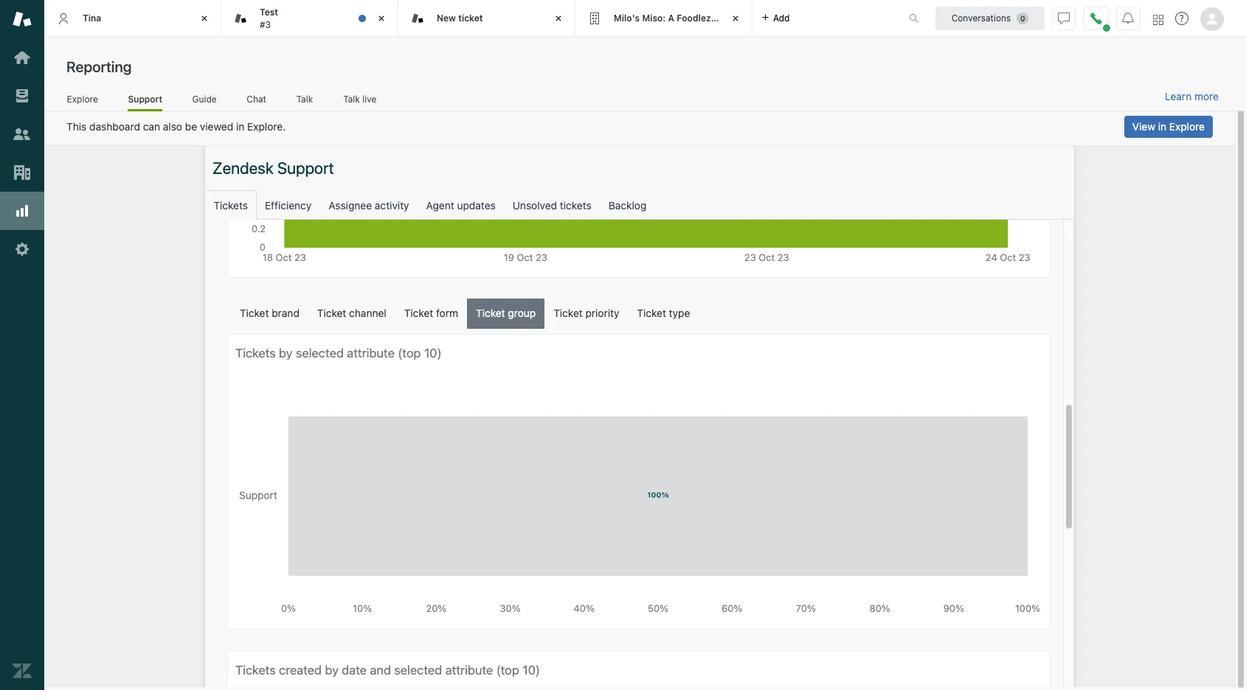 Task type: describe. For each thing, give the bounding box(es) containing it.
subsidiary
[[713, 12, 760, 23]]

get started image
[[13, 48, 32, 67]]

zendesk image
[[13, 662, 32, 681]]

view
[[1132, 120, 1155, 133]]

views image
[[13, 86, 32, 105]]

talk live
[[343, 93, 376, 104]]

#3
[[260, 19, 271, 30]]

reporting image
[[13, 201, 32, 221]]

close image
[[551, 11, 566, 26]]

test #3
[[260, 7, 278, 30]]

talk for talk live
[[343, 93, 360, 104]]

this
[[66, 120, 87, 133]]

dashboard
[[89, 120, 140, 133]]

tina tab
[[44, 0, 221, 37]]

talk for talk
[[296, 93, 313, 104]]

a
[[668, 12, 674, 23]]

learn more link
[[1165, 90, 1219, 103]]

test
[[260, 7, 278, 18]]

zendesk products image
[[1153, 14, 1163, 25]]

milo's miso: a foodlez subsidiary
[[614, 12, 760, 23]]

milo's
[[614, 12, 640, 23]]

talk link
[[296, 93, 313, 109]]

explore.
[[247, 120, 286, 133]]

tabs tab list
[[44, 0, 893, 37]]

also
[[163, 120, 182, 133]]

2 close image from the left
[[374, 11, 389, 26]]

in inside button
[[1158, 120, 1166, 133]]

close image for milo's miso: a foodlez subsidiary
[[728, 11, 743, 26]]

explore link
[[66, 93, 98, 109]]

add
[[773, 12, 790, 23]]

this dashboard can also be viewed in explore.
[[66, 120, 286, 133]]

explore inside explore link
[[67, 93, 98, 104]]

button displays agent's chat status as invisible. image
[[1058, 12, 1070, 24]]

ticket
[[458, 12, 483, 23]]

guide link
[[192, 93, 217, 109]]



Task type: locate. For each thing, give the bounding box(es) containing it.
new ticket tab
[[398, 0, 575, 37]]

close image left add popup button
[[728, 11, 743, 26]]

support link
[[128, 93, 162, 111]]

close image inside milo's miso: a foodlez subsidiary tab
[[728, 11, 743, 26]]

zendesk support image
[[13, 10, 32, 29]]

2 horizontal spatial close image
[[728, 11, 743, 26]]

2 talk from the left
[[343, 93, 360, 104]]

talk left live
[[343, 93, 360, 104]]

talk right chat at the left of the page
[[296, 93, 313, 104]]

new ticket
[[437, 12, 483, 23]]

customers image
[[13, 125, 32, 144]]

miso:
[[642, 12, 666, 23]]

talk live link
[[343, 93, 377, 109]]

get help image
[[1175, 12, 1189, 25]]

viewed
[[200, 120, 233, 133]]

view in explore button
[[1124, 116, 1213, 138]]

0 vertical spatial explore
[[67, 93, 98, 104]]

close image left #3 at the left of page
[[197, 11, 212, 26]]

tab
[[221, 0, 398, 37]]

in right viewed
[[236, 120, 244, 133]]

explore down learn more link
[[1169, 120, 1205, 133]]

learn
[[1165, 90, 1192, 103]]

tina
[[83, 12, 101, 23]]

0 horizontal spatial explore
[[67, 93, 98, 104]]

3 close image from the left
[[728, 11, 743, 26]]

0 horizontal spatial talk
[[296, 93, 313, 104]]

2 in from the left
[[1158, 120, 1166, 133]]

more
[[1194, 90, 1219, 103]]

conversations button
[[935, 6, 1045, 30]]

live
[[362, 93, 376, 104]]

chat link
[[246, 93, 267, 109]]

1 horizontal spatial explore
[[1169, 120, 1205, 133]]

guide
[[192, 93, 217, 104]]

1 horizontal spatial talk
[[343, 93, 360, 104]]

learn more
[[1165, 90, 1219, 103]]

be
[[185, 120, 197, 133]]

close image left new
[[374, 11, 389, 26]]

1 talk from the left
[[296, 93, 313, 104]]

1 close image from the left
[[197, 11, 212, 26]]

1 vertical spatial explore
[[1169, 120, 1205, 133]]

main element
[[0, 0, 44, 691]]

admin image
[[13, 240, 32, 259]]

chat
[[247, 93, 266, 104]]

close image for tina
[[197, 11, 212, 26]]

close image inside tina tab
[[197, 11, 212, 26]]

in
[[236, 120, 244, 133], [1158, 120, 1166, 133]]

0 horizontal spatial close image
[[197, 11, 212, 26]]

organizations image
[[13, 163, 32, 182]]

conversations
[[951, 12, 1011, 23]]

1 horizontal spatial close image
[[374, 11, 389, 26]]

close image
[[197, 11, 212, 26], [374, 11, 389, 26], [728, 11, 743, 26]]

milo's miso: a foodlez subsidiary tab
[[575, 0, 760, 37]]

can
[[143, 120, 160, 133]]

0 horizontal spatial in
[[236, 120, 244, 133]]

explore inside view in explore button
[[1169, 120, 1205, 133]]

foodlez
[[677, 12, 711, 23]]

reporting
[[66, 58, 132, 75]]

explore
[[67, 93, 98, 104], [1169, 120, 1205, 133]]

tab containing test
[[221, 0, 398, 37]]

view in explore
[[1132, 120, 1205, 133]]

1 horizontal spatial in
[[1158, 120, 1166, 133]]

explore up this
[[67, 93, 98, 104]]

1 in from the left
[[236, 120, 244, 133]]

notifications image
[[1122, 12, 1134, 24]]

talk
[[296, 93, 313, 104], [343, 93, 360, 104]]

in right view
[[1158, 120, 1166, 133]]

support
[[128, 93, 162, 104]]

new
[[437, 12, 456, 23]]

add button
[[753, 0, 799, 36]]



Task type: vqa. For each thing, say whether or not it's contained in the screenshot.
Learn more link
yes



